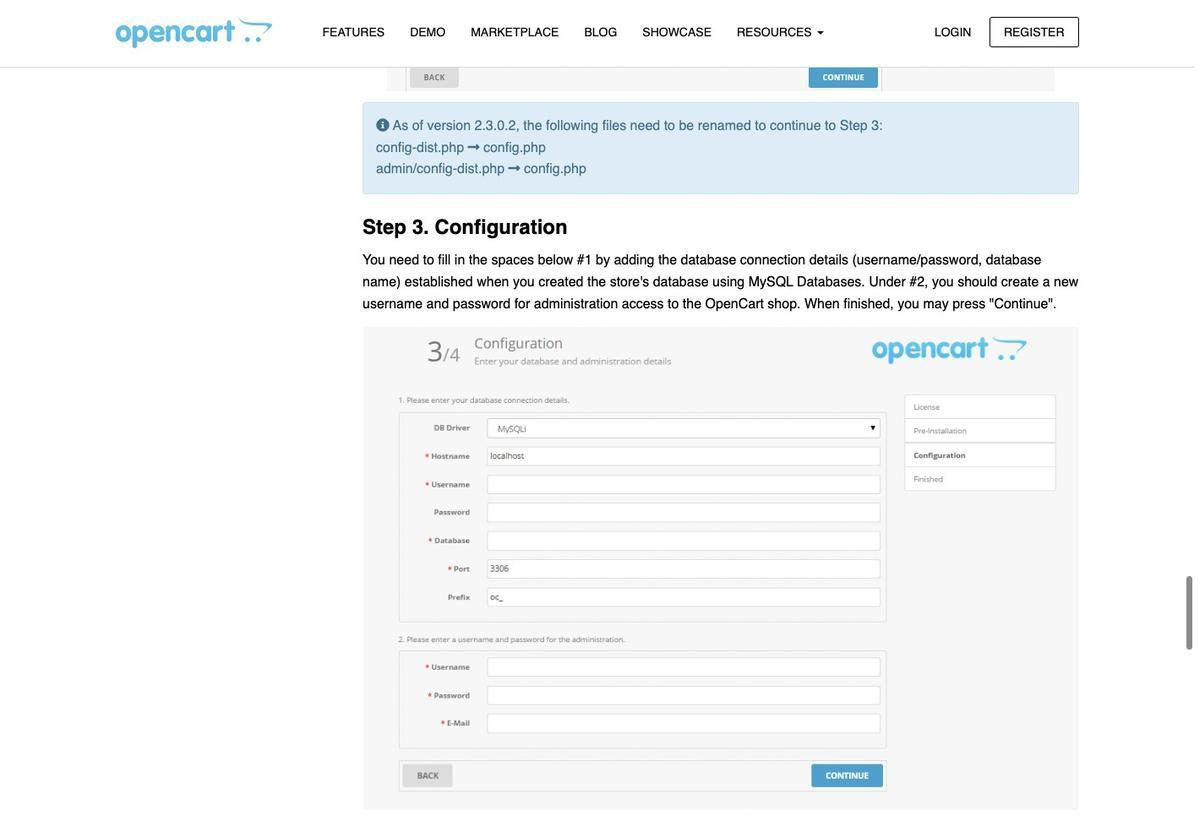 Task type: describe. For each thing, give the bounding box(es) containing it.
alert containing as of version 2.3.0.2, the following files need to be renamed to continue to step 3:
[[363, 103, 1079, 194]]

demo link
[[398, 18, 458, 47]]

created
[[539, 275, 584, 290]]

be
[[679, 119, 694, 134]]

2.3.0.2,
[[475, 119, 520, 134]]

login
[[935, 25, 972, 38]]

shop.
[[768, 296, 801, 312]]

continue
[[770, 119, 821, 134]]

press
[[953, 296, 986, 312]]

database up access
[[653, 275, 709, 290]]

step 3. configuration
[[363, 216, 568, 239]]

spaces
[[492, 253, 534, 268]]

(username/password,
[[853, 253, 983, 268]]

by
[[596, 253, 610, 268]]

databases.
[[797, 275, 866, 290]]

for
[[515, 296, 530, 312]]

to left be
[[664, 119, 676, 134]]

configuration
[[435, 216, 568, 239]]

administration
[[534, 296, 618, 312]]

showcase
[[643, 25, 712, 39]]

blog link
[[572, 18, 630, 47]]

database up using
[[681, 253, 737, 268]]

you need to fill in the spaces below #1 by adding the database connection details (username/password, database name) established when you created the store's database using mysql databases. under #2, you should create a new username and password for administration access to the opencart shop. when finished, you may press "continue".
[[363, 253, 1079, 312]]

the right "in"
[[469, 253, 488, 268]]

demo
[[410, 25, 446, 39]]

you
[[363, 253, 386, 268]]

following
[[546, 119, 599, 134]]

marketplace
[[471, 25, 559, 39]]

when
[[477, 275, 509, 290]]

as
[[393, 119, 409, 134]]

below
[[538, 253, 574, 268]]

details
[[810, 253, 849, 268]]

password
[[453, 296, 511, 312]]

create
[[1002, 275, 1039, 290]]

fill
[[438, 253, 451, 268]]

1 horizontal spatial need
[[630, 119, 661, 134]]

to left fill
[[423, 253, 434, 268]]

dist.php for config-
[[417, 140, 464, 155]]

username
[[363, 296, 423, 312]]

config.php for config-dist.php
[[480, 140, 546, 155]]

to right continue
[[825, 119, 837, 134]]

config.php for admin/config-dist.php
[[520, 162, 587, 177]]

resources link
[[725, 18, 837, 47]]

opencart - open source shopping cart solution image
[[115, 18, 272, 48]]

the down the "by"
[[588, 275, 606, 290]]

under
[[869, 275, 906, 290]]

0 horizontal spatial you
[[513, 275, 535, 290]]

#1
[[577, 253, 592, 268]]

connection
[[741, 253, 806, 268]]

and
[[427, 296, 449, 312]]

login link
[[921, 16, 986, 47]]

in
[[455, 253, 465, 268]]

the left opencart
[[683, 296, 702, 312]]

showcase link
[[630, 18, 725, 47]]

features
[[323, 25, 385, 39]]

register link
[[990, 16, 1079, 47]]



Task type: vqa. For each thing, say whether or not it's contained in the screenshot.
the dist.php associated with admin/config-
yes



Task type: locate. For each thing, give the bounding box(es) containing it.
as of version 2.3.0.2, the following files need to be renamed to continue to step 3:
[[390, 119, 883, 134]]

finished,
[[844, 296, 894, 312]]

1 vertical spatial config.php
[[520, 162, 587, 177]]

you up may
[[933, 275, 954, 290]]

step left 3:
[[840, 119, 868, 134]]

#2,
[[910, 275, 929, 290]]

dist.php for admin/config-
[[457, 162, 505, 177]]

1 horizontal spatial step
[[840, 119, 868, 134]]

should
[[958, 275, 998, 290]]

alert
[[363, 103, 1079, 194]]

config-
[[376, 140, 417, 155]]

dist.php down long arrow alt right icon
[[457, 162, 505, 177]]

config.php down following
[[520, 162, 587, 177]]

0 vertical spatial dist.php
[[417, 140, 464, 155]]

2 horizontal spatial you
[[933, 275, 954, 290]]

register
[[1004, 25, 1065, 38]]

opencart step3 image
[[363, 326, 1079, 812]]

1 horizontal spatial you
[[898, 296, 920, 312]]

you down #2,
[[898, 296, 920, 312]]

need
[[630, 119, 661, 134], [389, 253, 419, 268]]

name)
[[363, 275, 401, 290]]

need right files
[[630, 119, 661, 134]]

files
[[603, 119, 627, 134]]

dist.php up admin/config-dist.php
[[417, 140, 464, 155]]

long arrow alt right image
[[468, 140, 480, 154]]

may
[[924, 296, 949, 312]]

new
[[1054, 275, 1079, 290]]

need right 'you'
[[389, 253, 419, 268]]

established
[[405, 275, 473, 290]]

of
[[412, 119, 424, 134]]

"continue".
[[990, 296, 1057, 312]]

need inside 'you need to fill in the spaces below #1 by adding the database connection details (username/password, database name) established when you created the store's database using mysql databases. under #2, you should create a new username and password for administration access to the opencart shop. when finished, you may press "continue".'
[[389, 253, 419, 268]]

long arrow alt right image
[[509, 162, 520, 175]]

1 vertical spatial dist.php
[[457, 162, 505, 177]]

admin/config-dist.php
[[376, 162, 509, 177]]

blog
[[585, 25, 618, 39]]

resources
[[737, 25, 816, 39]]

the
[[524, 119, 542, 134], [469, 253, 488, 268], [659, 253, 677, 268], [588, 275, 606, 290], [683, 296, 702, 312]]

version
[[427, 119, 471, 134]]

config.php
[[480, 140, 546, 155], [520, 162, 587, 177]]

access
[[622, 296, 664, 312]]

to left continue
[[755, 119, 767, 134]]

opencart
[[706, 296, 764, 312]]

the right 2.3.0.2,
[[524, 119, 542, 134]]

dist.php
[[417, 140, 464, 155], [457, 162, 505, 177]]

to
[[664, 119, 676, 134], [755, 119, 767, 134], [825, 119, 837, 134], [423, 253, 434, 268], [668, 296, 679, 312]]

0 vertical spatial step
[[840, 119, 868, 134]]

you up for on the top left of the page
[[513, 275, 535, 290]]

features link
[[310, 18, 398, 47]]

database up create
[[986, 253, 1042, 268]]

when
[[805, 296, 840, 312]]

renamed
[[698, 119, 752, 134]]

0 horizontal spatial need
[[389, 253, 419, 268]]

0 vertical spatial need
[[630, 119, 661, 134]]

1 vertical spatial step
[[363, 216, 407, 239]]

mysql
[[749, 275, 794, 290]]

the right the adding
[[659, 253, 677, 268]]

database
[[681, 253, 737, 268], [986, 253, 1042, 268], [653, 275, 709, 290]]

store's
[[610, 275, 650, 290]]

config.php up long arrow alt right image
[[480, 140, 546, 155]]

3.
[[412, 216, 429, 239]]

marketplace link
[[458, 18, 572, 47]]

1 vertical spatial need
[[389, 253, 419, 268]]

opencart step2 image
[[386, 0, 1056, 92]]

to right access
[[668, 296, 679, 312]]

a
[[1043, 275, 1051, 290]]

3:
[[872, 119, 883, 134]]

step up 'you'
[[363, 216, 407, 239]]

0 horizontal spatial step
[[363, 216, 407, 239]]

step
[[840, 119, 868, 134], [363, 216, 407, 239]]

0 vertical spatial config.php
[[480, 140, 546, 155]]

adding
[[614, 253, 655, 268]]

info circle image
[[376, 119, 390, 132]]

config-dist.php
[[376, 140, 468, 155]]

admin/config-
[[376, 162, 457, 177]]

you
[[513, 275, 535, 290], [933, 275, 954, 290], [898, 296, 920, 312]]

using
[[713, 275, 745, 290]]



